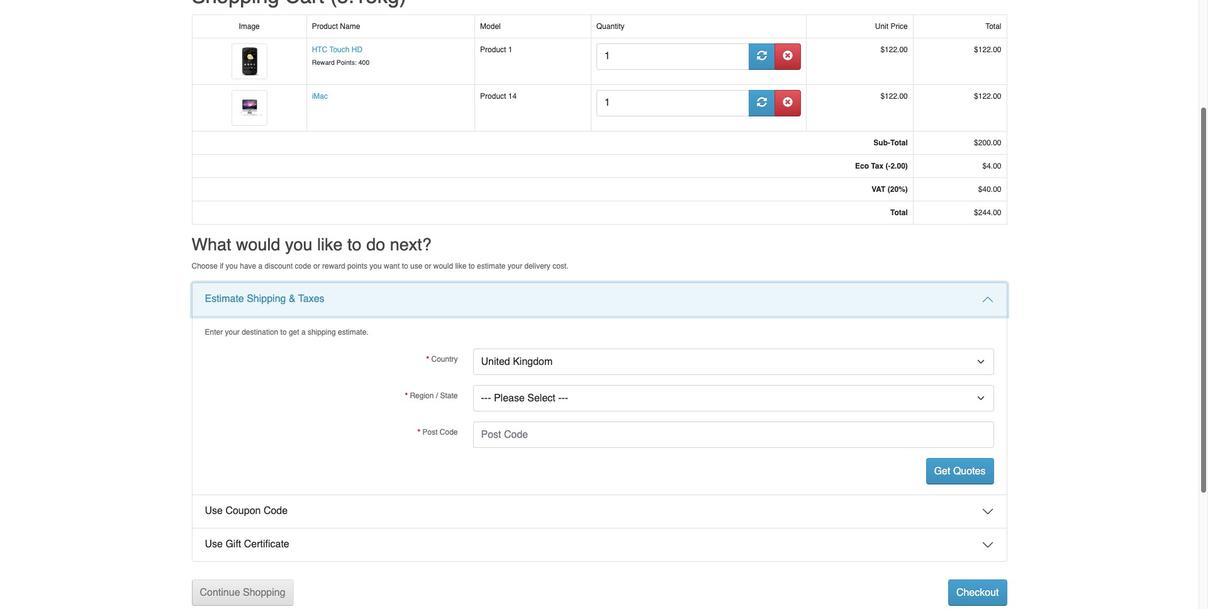 Task type: locate. For each thing, give the bounding box(es) containing it.
0 horizontal spatial you
[[226, 262, 238, 271]]

code
[[440, 428, 458, 437], [264, 506, 288, 517]]

use inside use gift certificate dropdown button
[[205, 539, 223, 550]]

like
[[317, 235, 343, 254], [455, 262, 467, 271]]

1 vertical spatial product
[[480, 45, 506, 54]]

you left want
[[370, 262, 382, 271]]

1 horizontal spatial would
[[434, 262, 453, 271]]

1 horizontal spatial or
[[425, 262, 431, 271]]

get
[[935, 466, 951, 477]]

to left do
[[348, 235, 362, 254]]

cost.
[[553, 262, 569, 271]]

product up htc
[[312, 22, 338, 31]]

0 horizontal spatial would
[[236, 235, 280, 254]]

continue shopping link
[[192, 580, 294, 606]]

a
[[258, 262, 263, 271], [301, 328, 306, 337]]

code right post
[[440, 428, 458, 437]]

1 vertical spatial total
[[891, 138, 908, 147]]

or
[[313, 262, 320, 271], [425, 262, 431, 271]]

0 horizontal spatial or
[[313, 262, 320, 271]]

2 use from the top
[[205, 539, 223, 550]]

continue
[[200, 587, 240, 598]]

a right the have
[[258, 262, 263, 271]]

update image left remove icon
[[757, 97, 767, 107]]

0 horizontal spatial like
[[317, 235, 343, 254]]

next?
[[390, 235, 432, 254]]

1 vertical spatial use
[[205, 539, 223, 550]]

like left estimate
[[455, 262, 467, 271]]

use coupon code button
[[192, 495, 1007, 528]]

quotes
[[954, 466, 986, 477]]

taxes
[[298, 294, 325, 305]]

estimate.
[[338, 328, 369, 337]]

$122.00
[[881, 45, 908, 54], [975, 45, 1002, 54], [881, 92, 908, 100], [975, 92, 1002, 100]]

htc touch hd link
[[312, 45, 363, 54]]

1 use from the top
[[205, 506, 223, 517]]

state
[[440, 391, 458, 400]]

product
[[312, 22, 338, 31], [480, 45, 506, 54], [480, 92, 506, 100]]

your
[[508, 262, 523, 271], [225, 328, 240, 337]]

price
[[891, 22, 908, 31]]

model
[[480, 22, 501, 31]]

would right "use"
[[434, 262, 453, 271]]

1 update image from the top
[[757, 50, 767, 61]]

checkout
[[957, 587, 999, 598]]

hd
[[352, 45, 363, 54]]

you up code on the left top of page
[[285, 235, 313, 254]]

product left 1
[[480, 45, 506, 54]]

use
[[205, 506, 223, 517], [205, 539, 223, 550]]

country
[[431, 355, 458, 364]]

htc touch hd image
[[231, 43, 267, 79]]

would
[[236, 235, 280, 254], [434, 262, 453, 271]]

use gift certificate button
[[192, 529, 1007, 561]]

shopping
[[243, 587, 286, 598]]

code right coupon
[[264, 506, 288, 517]]

use gift certificate
[[205, 539, 289, 550]]

shipping
[[308, 328, 336, 337]]

product 1
[[480, 45, 513, 54]]

0 vertical spatial code
[[440, 428, 458, 437]]

&
[[289, 294, 296, 305]]

reward
[[312, 58, 335, 66]]

0 vertical spatial your
[[508, 262, 523, 271]]

1 vertical spatial a
[[301, 328, 306, 337]]

you right if
[[226, 262, 238, 271]]

sub-total
[[874, 138, 908, 147]]

use left coupon
[[205, 506, 223, 517]]

update image left remove image
[[757, 50, 767, 61]]

1 horizontal spatial your
[[508, 262, 523, 271]]

estimate
[[477, 262, 506, 271]]

0 horizontal spatial code
[[264, 506, 288, 517]]

use inside use coupon code dropdown button
[[205, 506, 223, 517]]

what
[[192, 235, 231, 254]]

use left gift
[[205, 539, 223, 550]]

vat
[[872, 185, 886, 194]]

get quotes
[[935, 466, 986, 477]]

0 horizontal spatial a
[[258, 262, 263, 271]]

0 vertical spatial update image
[[757, 50, 767, 61]]

1 vertical spatial your
[[225, 328, 240, 337]]

0 vertical spatial would
[[236, 235, 280, 254]]

region
[[410, 391, 434, 400]]

0 vertical spatial like
[[317, 235, 343, 254]]

your left the delivery
[[508, 262, 523, 271]]

update image for 14
[[757, 97, 767, 107]]

post
[[423, 428, 438, 437]]

you
[[285, 235, 313, 254], [226, 262, 238, 271], [370, 262, 382, 271]]

0 vertical spatial a
[[258, 262, 263, 271]]

product left "14"
[[480, 92, 506, 100]]

total
[[986, 22, 1002, 31], [891, 138, 908, 147], [891, 208, 908, 217]]

htc
[[312, 45, 328, 54]]

htc touch hd reward points: 400
[[312, 45, 370, 66]]

0 horizontal spatial your
[[225, 328, 240, 337]]

to left estimate
[[469, 262, 475, 271]]

remove image
[[783, 50, 793, 61]]

points
[[347, 262, 368, 271]]

to
[[348, 235, 362, 254], [402, 262, 408, 271], [469, 262, 475, 271], [280, 328, 287, 337]]

1 horizontal spatial you
[[285, 235, 313, 254]]

1 vertical spatial update image
[[757, 97, 767, 107]]

continue shopping
[[200, 587, 286, 598]]

2 vertical spatial product
[[480, 92, 506, 100]]

2.00)
[[891, 162, 908, 170]]

a right get
[[301, 328, 306, 337]]

1 vertical spatial like
[[455, 262, 467, 271]]

like up the reward
[[317, 235, 343, 254]]

update image for 1
[[757, 50, 767, 61]]

2 update image from the top
[[757, 97, 767, 107]]

or right "use"
[[425, 262, 431, 271]]

imac image
[[231, 90, 267, 126]]

estimate shipping & taxes
[[205, 294, 325, 305]]

or right code on the left top of page
[[313, 262, 320, 271]]

sub-
[[874, 138, 891, 147]]

0 vertical spatial use
[[205, 506, 223, 517]]

enter
[[205, 328, 223, 337]]

enter your destination to get a shipping estimate.
[[205, 328, 369, 337]]

None text field
[[597, 43, 750, 70]]

coupon
[[226, 506, 261, 517]]

unit price
[[875, 22, 908, 31]]

want
[[384, 262, 400, 271]]

would up the have
[[236, 235, 280, 254]]

unit
[[875, 22, 889, 31]]

1 vertical spatial code
[[264, 506, 288, 517]]

0 vertical spatial total
[[986, 22, 1002, 31]]

update image
[[757, 50, 767, 61], [757, 97, 767, 107]]

to left "use"
[[402, 262, 408, 271]]

2 or from the left
[[425, 262, 431, 271]]

certificate
[[244, 539, 289, 550]]

use coupon code
[[205, 506, 288, 517]]

0 vertical spatial product
[[312, 22, 338, 31]]

region / state
[[410, 391, 458, 400]]

(20%)
[[888, 185, 908, 194]]

Post Code text field
[[473, 422, 994, 448]]

None text field
[[597, 90, 750, 116]]

1 vertical spatial would
[[434, 262, 453, 271]]

product for product 1
[[480, 45, 506, 54]]

your right the enter
[[225, 328, 240, 337]]

if
[[220, 262, 224, 271]]



Task type: describe. For each thing, give the bounding box(es) containing it.
14
[[508, 92, 517, 100]]

/
[[436, 391, 438, 400]]

estimate shipping & taxes button
[[192, 283, 1007, 316]]

400
[[359, 58, 370, 66]]

delivery
[[525, 262, 551, 271]]

$4.00
[[983, 162, 1002, 170]]

product for product name
[[312, 22, 338, 31]]

1 horizontal spatial code
[[440, 428, 458, 437]]

choose if you have a discount code or reward points you want to use or would like to estimate your delivery cost.
[[192, 262, 569, 271]]

have
[[240, 262, 256, 271]]

use
[[410, 262, 423, 271]]

$40.00
[[979, 185, 1002, 194]]

image
[[239, 22, 260, 31]]

tax
[[871, 162, 884, 170]]

$200.00
[[975, 138, 1002, 147]]

product for product 14
[[480, 92, 506, 100]]

use for use coupon code
[[205, 506, 223, 517]]

product name
[[312, 22, 360, 31]]

post code
[[423, 428, 458, 437]]

estimate
[[205, 294, 244, 305]]

2 horizontal spatial you
[[370, 262, 382, 271]]

1
[[508, 45, 513, 54]]

2 vertical spatial total
[[891, 208, 908, 217]]

product 14
[[480, 92, 517, 100]]

get quotes button
[[926, 458, 994, 485]]

1 horizontal spatial like
[[455, 262, 467, 271]]

what would you like to do next?
[[192, 235, 432, 254]]

touch
[[330, 45, 350, 54]]

eco tax (-2.00)
[[855, 162, 908, 170]]

code inside use coupon code dropdown button
[[264, 506, 288, 517]]

1 or from the left
[[313, 262, 320, 271]]

use for use gift certificate
[[205, 539, 223, 550]]

shipping
[[247, 294, 286, 305]]

vat (20%)
[[872, 185, 908, 194]]

imac link
[[312, 92, 328, 100]]

destination
[[242, 328, 278, 337]]

checkout link
[[949, 580, 1007, 606]]

code
[[295, 262, 311, 271]]

reward
[[322, 262, 345, 271]]

$244.00
[[975, 208, 1002, 217]]

1 horizontal spatial a
[[301, 328, 306, 337]]

name
[[340, 22, 360, 31]]

to left get
[[280, 328, 287, 337]]

quantity
[[597, 22, 625, 31]]

gift
[[226, 539, 241, 550]]

(-
[[886, 162, 891, 170]]

points:
[[337, 58, 357, 66]]

you for like
[[285, 235, 313, 254]]

imac
[[312, 92, 328, 100]]

get
[[289, 328, 299, 337]]

choose
[[192, 262, 218, 271]]

discount
[[265, 262, 293, 271]]

eco
[[855, 162, 869, 170]]

do
[[366, 235, 385, 254]]

remove image
[[783, 97, 793, 107]]

you for have
[[226, 262, 238, 271]]



Task type: vqa. For each thing, say whether or not it's contained in the screenshot.
Continue Shopping link at the left of the page
yes



